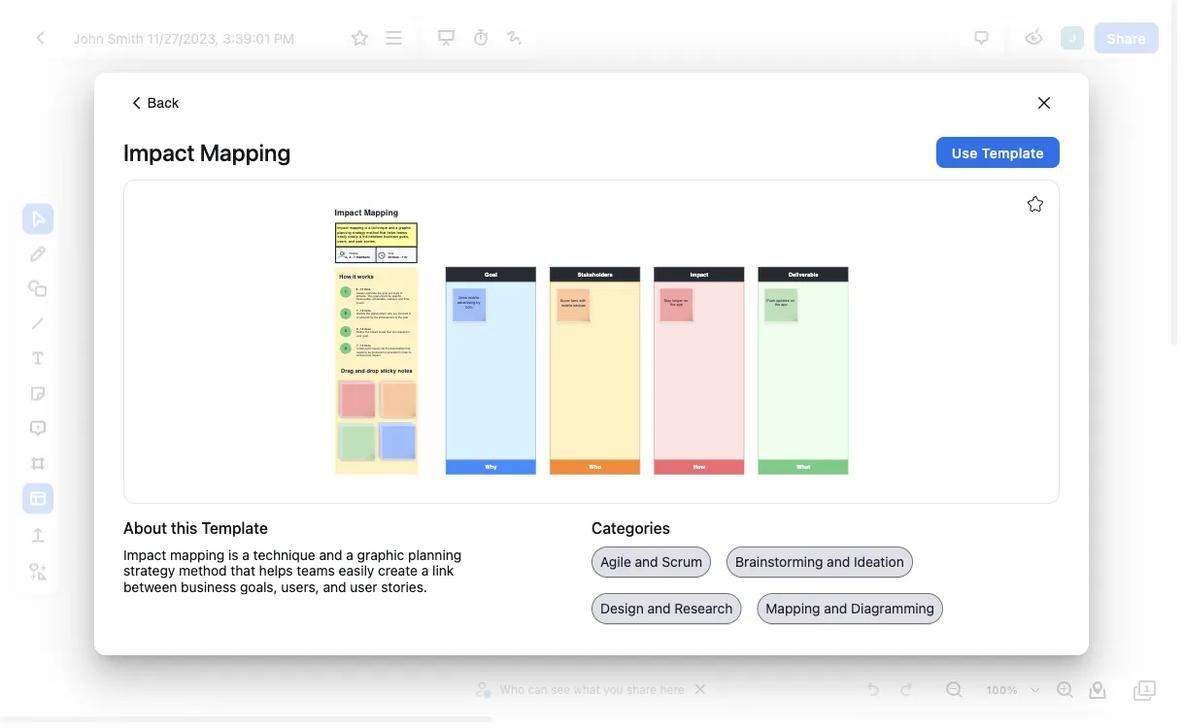 Task type: describe. For each thing, give the bounding box(es) containing it.
can
[[528, 683, 548, 696]]

1 horizontal spatial mapping
[[766, 601, 820, 617]]

about this template impact mapping is a technique and a graphic planning strategy method that helps teams easily create a link between business goals, users, and user stories.
[[123, 519, 462, 595]]

all eyes on me image
[[1022, 26, 1046, 50]]

technique
[[253, 547, 315, 563]]

use
[[952, 144, 978, 161]]

research
[[674, 601, 733, 617]]

share
[[626, 683, 657, 696]]

template inside the about this template impact mapping is a technique and a graphic planning strategy method that helps teams easily create a link between business goals, users, and user stories.
[[201, 519, 268, 538]]

templates image
[[26, 487, 50, 510]]

create
[[378, 563, 418, 579]]

star this whiteboard image
[[348, 26, 371, 50]]

100
[[986, 684, 1007, 697]]

goals,
[[240, 579, 277, 595]]

%
[[1007, 684, 1018, 697]]

1 horizontal spatial a
[[346, 547, 353, 563]]

and for agile and scrum
[[635, 554, 658, 570]]

method
[[179, 563, 227, 579]]

users,
[[281, 579, 319, 595]]

link
[[432, 563, 454, 579]]

scrum
[[662, 554, 702, 570]]

more tools image
[[26, 561, 50, 584]]

pages image
[[1134, 679, 1157, 702]]

teams
[[297, 563, 335, 579]]

share button
[[1094, 22, 1159, 53]]

use template
[[952, 144, 1044, 161]]

zoom in image
[[1053, 679, 1076, 702]]

back button
[[123, 87, 186, 119]]

Document name text field
[[58, 22, 341, 53]]

timer image
[[469, 26, 492, 50]]

1 impact from the top
[[123, 139, 195, 166]]

use template button
[[936, 137, 1060, 168]]

dashboard image
[[28, 26, 51, 50]]

and for brainstorming and ideation
[[827, 554, 850, 570]]

more options image
[[382, 26, 406, 50]]

planning
[[408, 547, 462, 563]]

design and research
[[600, 601, 733, 617]]

about
[[123, 519, 167, 538]]

you
[[603, 683, 623, 696]]

template detail image
[[123, 180, 1060, 504]]

impact mapping
[[123, 139, 291, 166]]

see
[[551, 683, 570, 696]]

strategy
[[123, 563, 175, 579]]

stories.
[[381, 579, 427, 595]]



Task type: vqa. For each thing, say whether or not it's contained in the screenshot.
option group on the top containing Only allow users from selected countries/regions
no



Task type: locate. For each thing, give the bounding box(es) containing it.
and for mapping and diagramming
[[824, 601, 847, 617]]

1 horizontal spatial template
[[982, 144, 1044, 161]]

upload image
[[26, 524, 50, 547]]

between
[[123, 579, 177, 595]]

who can see what you share here button
[[472, 675, 689, 704]]

and
[[319, 547, 342, 563], [635, 554, 658, 570], [827, 554, 850, 570], [323, 579, 346, 595], [647, 601, 671, 617], [824, 601, 847, 617]]

2 impact from the top
[[123, 547, 166, 563]]

back
[[147, 95, 179, 110]]

here
[[660, 683, 684, 696]]

diagramming
[[851, 601, 934, 617]]

this
[[171, 519, 197, 538]]

is
[[228, 547, 238, 563]]

what
[[574, 683, 600, 696]]

0 vertical spatial mapping
[[200, 139, 291, 166]]

a left the graphic
[[346, 547, 353, 563]]

a right is on the bottom of page
[[242, 547, 250, 563]]

brainstorming
[[735, 554, 823, 570]]

who
[[500, 683, 525, 696]]

agile
[[600, 554, 631, 570]]

0 horizontal spatial mapping
[[200, 139, 291, 166]]

template
[[982, 144, 1044, 161], [201, 519, 268, 538]]

impact down back button
[[123, 139, 195, 166]]

a left "link"
[[421, 563, 429, 579]]

ideation
[[854, 554, 904, 570]]

business
[[181, 579, 236, 595]]

user
[[350, 579, 377, 595]]

100 %
[[986, 684, 1018, 697]]

star this whiteboard image
[[1028, 196, 1043, 212]]

and left user on the bottom left of the page
[[323, 579, 346, 595]]

impact
[[123, 139, 195, 166], [123, 547, 166, 563]]

share
[[1107, 30, 1146, 46]]

agile and scrum
[[600, 554, 702, 570]]

and left ideation
[[827, 554, 850, 570]]

comment panel image
[[970, 26, 993, 50]]

0 horizontal spatial template
[[201, 519, 268, 538]]

1 vertical spatial impact
[[123, 547, 166, 563]]

that
[[231, 563, 255, 579]]

design
[[600, 601, 644, 617]]

easily
[[339, 563, 374, 579]]

present image
[[435, 26, 458, 50]]

template right use
[[982, 144, 1044, 161]]

template inside "button"
[[982, 144, 1044, 161]]

and up users,
[[319, 547, 342, 563]]

graphic
[[357, 547, 404, 563]]

mapping
[[170, 547, 225, 563]]

mapping
[[200, 139, 291, 166], [766, 601, 820, 617]]

categories
[[592, 519, 670, 538]]

helps
[[259, 563, 293, 579]]

a
[[242, 547, 250, 563], [346, 547, 353, 563], [421, 563, 429, 579]]

1 vertical spatial template
[[201, 519, 268, 538]]

and down brainstorming and ideation
[[824, 601, 847, 617]]

1 vertical spatial mapping
[[766, 601, 820, 617]]

and for design and research
[[647, 601, 671, 617]]

0 vertical spatial impact
[[123, 139, 195, 166]]

and right agile on the right bottom of the page
[[635, 554, 658, 570]]

2 horizontal spatial a
[[421, 563, 429, 579]]

mapping and diagramming
[[766, 601, 934, 617]]

and right design
[[647, 601, 671, 617]]

who can see what you share here
[[500, 683, 684, 696]]

template up is on the bottom of page
[[201, 519, 268, 538]]

0 horizontal spatial a
[[242, 547, 250, 563]]

0 vertical spatial template
[[982, 144, 1044, 161]]

brainstorming and ideation
[[735, 554, 904, 570]]

impact inside the about this template impact mapping is a technique and a graphic planning strategy method that helps teams easily create a link between business goals, users, and user stories.
[[123, 547, 166, 563]]

impact down about
[[123, 547, 166, 563]]

zoom out image
[[942, 679, 965, 702]]

laser image
[[503, 26, 526, 50]]



